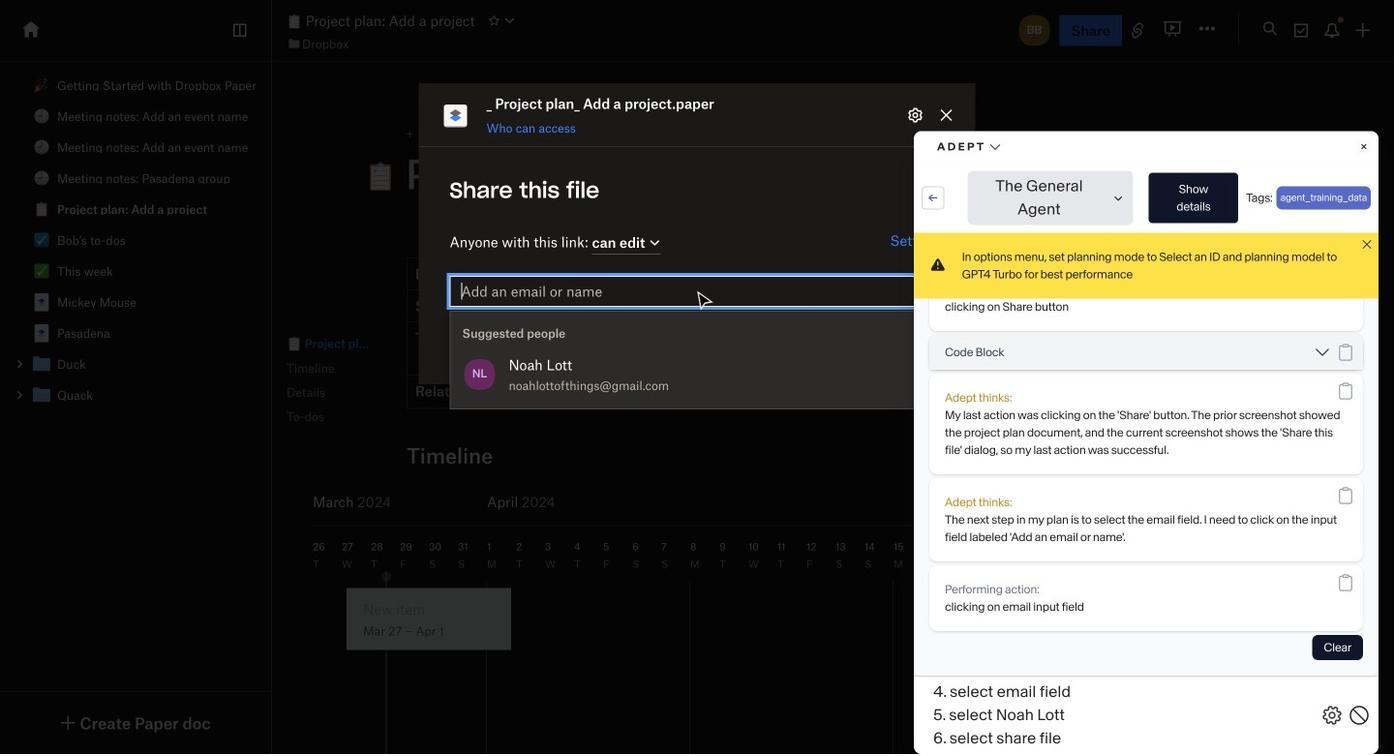 Task type: describe. For each thing, give the bounding box(es) containing it.
/ contents list
[[0, 70, 271, 411]]

close image
[[1319, 573, 1342, 597]]

1 list item from the top
[[0, 349, 271, 380]]

Add an email or name text field
[[461, 281, 933, 302]]

0 vertical spatial clipboard image
[[34, 201, 49, 217]]

2 list item from the top
[[0, 380, 271, 411]]

clipboard image
[[287, 14, 302, 29]]

party popper image
[[34, 77, 49, 93]]



Task type: locate. For each thing, give the bounding box(es) containing it.
heading
[[365, 149, 1094, 199]]

1 vertical spatial nine o'clock image
[[34, 139, 49, 155]]

template content image
[[30, 322, 53, 345]]

Shared link URL text field
[[426, 700, 910, 731]]

alert
[[387, 671, 1007, 739]]

clipboard image
[[34, 201, 49, 217], [287, 336, 302, 352]]

check box with check image
[[34, 232, 49, 248]]

check mark button image
[[34, 263, 49, 279]]

1 nine o'clock image from the top
[[34, 108, 49, 124]]

list item
[[0, 349, 271, 380], [0, 380, 271, 411]]

dialog
[[419, 83, 976, 384]]

template content image
[[30, 291, 53, 314]]

1 horizontal spatial clipboard image
[[287, 336, 302, 352]]

0 vertical spatial nine o'clock image
[[34, 108, 49, 124]]

overlay image
[[1319, 573, 1342, 597]]

1 vertical spatial clipboard image
[[287, 336, 302, 352]]

3 nine o'clock image from the top
[[34, 170, 49, 186]]

nine o'clock image
[[34, 108, 49, 124], [34, 139, 49, 155], [34, 170, 49, 186]]

2 nine o'clock image from the top
[[34, 139, 49, 155]]

navigation
[[266, 312, 455, 449]]

0 horizontal spatial clipboard image
[[34, 201, 49, 217]]

2 vertical spatial nine o'clock image
[[34, 170, 49, 186]]



Task type: vqa. For each thing, say whether or not it's contained in the screenshot.
middle nine o'clock image
yes



